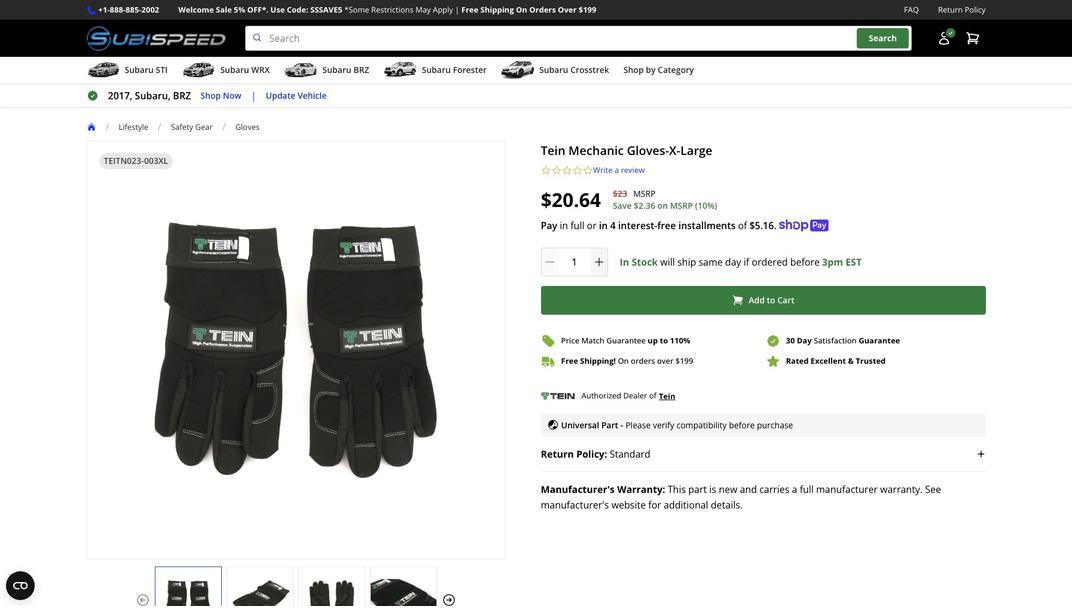 Task type: vqa. For each thing, say whether or not it's contained in the screenshot.
the left empty star icon
yes



Task type: describe. For each thing, give the bounding box(es) containing it.
shop for shop now
[[201, 90, 221, 101]]

0 horizontal spatial before
[[730, 419, 755, 431]]

-
[[621, 419, 624, 431]]

update vehicle button
[[266, 89, 327, 103]]

rated
[[787, 355, 809, 366]]

sti
[[156, 64, 168, 75]]

3 teitn023-003xl tein mechanic gloves-x-large, image from the left
[[299, 579, 365, 606]]

subaru forester button
[[384, 59, 487, 83]]

2 guarantee from the left
[[859, 335, 901, 346]]

welcome
[[178, 4, 214, 15]]

tein inside authorized dealer of tein
[[659, 390, 676, 401]]

button image
[[937, 31, 952, 46]]

to inside button
[[767, 294, 776, 306]]

888-
[[110, 4, 126, 15]]

same
[[699, 255, 723, 268]]

details.
[[711, 499, 743, 512]]

lifestyle link down 2017, subaru, brz
[[119, 121, 158, 132]]

tein image
[[541, 388, 575, 404]]

warranty.
[[881, 483, 923, 496]]

carries
[[760, 483, 790, 496]]

faq link
[[905, 4, 920, 16]]

and
[[740, 483, 758, 496]]

lifestyle link down 2017,
[[119, 121, 148, 132]]

new
[[719, 483, 738, 496]]

0 horizontal spatial on
[[516, 4, 528, 15]]

subaru brz
[[323, 64, 369, 75]]

/ for lifestyle
[[106, 120, 109, 134]]

*some restrictions may apply | free shipping on orders over $199
[[345, 4, 597, 15]]

subaru sti
[[125, 64, 168, 75]]

pay in full or in 4 interest-free installments of $5.16 .
[[541, 219, 777, 232]]

vehicle
[[298, 90, 327, 101]]

crosstrek
[[571, 64, 610, 75]]

/ for gloves
[[222, 120, 226, 134]]

*some
[[345, 4, 369, 15]]

use
[[271, 4, 285, 15]]

$20.64
[[541, 186, 601, 212]]

or
[[587, 219, 597, 232]]

1 horizontal spatial msrp
[[671, 200, 693, 211]]

a inside this part is new and carries a full manufacturer warranty. see manufacturer's website for additional details.
[[793, 483, 798, 496]]

match
[[582, 335, 605, 346]]

add to cart
[[749, 294, 795, 306]]

2017, subaru, brz
[[108, 89, 191, 102]]

$2.36
[[634, 200, 656, 211]]

off*.
[[247, 4, 269, 15]]

subispeed logo image
[[86, 26, 226, 51]]

shop now
[[201, 90, 242, 101]]

subaru for subaru brz
[[323, 64, 352, 75]]

0 vertical spatial full
[[571, 219, 585, 232]]

faq
[[905, 4, 920, 15]]

large
[[681, 142, 713, 159]]

1 horizontal spatial before
[[791, 255, 820, 268]]

return policy: standard
[[541, 448, 651, 461]]

please
[[626, 419, 651, 431]]

1 empty star image from the left
[[573, 165, 583, 176]]

+1-888-885-2002 link
[[98, 4, 159, 16]]

subaru for subaru crosstrek
[[540, 64, 569, 75]]

add to cart button
[[541, 286, 986, 315]]

this
[[668, 483, 686, 496]]

1 in from the left
[[560, 219, 568, 232]]

subaru forester
[[422, 64, 487, 75]]

4 teitn023-003xl tein mechanic gloves-x-large, image from the left
[[371, 579, 437, 606]]

0 horizontal spatial tein
[[541, 142, 566, 159]]

code:
[[287, 4, 309, 15]]

excellent
[[811, 355, 847, 366]]

policy
[[965, 4, 986, 15]]

manufacturer
[[817, 483, 878, 496]]

a subaru crosstrek thumbnail image image
[[501, 61, 535, 79]]

wrx
[[252, 64, 270, 75]]

a subaru sti thumbnail image image
[[86, 61, 120, 79]]

apply
[[433, 4, 453, 15]]

purchase
[[758, 419, 794, 431]]

open widget image
[[6, 571, 35, 600]]

30
[[787, 335, 795, 346]]

gear
[[195, 121, 213, 132]]

stock
[[632, 255, 658, 268]]

gloves-
[[627, 142, 670, 159]]

2 teitn023-003xl tein mechanic gloves-x-large, image from the left
[[227, 579, 293, 606]]

search button
[[857, 28, 910, 48]]

return for return policy
[[939, 4, 963, 15]]

part
[[602, 419, 619, 431]]

restrictions
[[372, 4, 414, 15]]

increment image
[[593, 256, 605, 268]]

subaru,
[[135, 89, 171, 102]]

sale
[[216, 4, 232, 15]]

+1-
[[98, 4, 110, 15]]

standard
[[610, 448, 651, 461]]

shipping!
[[581, 355, 616, 366]]

by
[[646, 64, 656, 75]]

0 vertical spatial of
[[739, 219, 748, 232]]

return policy
[[939, 4, 986, 15]]

(10%)
[[696, 200, 718, 211]]

ship
[[678, 255, 697, 268]]

shop pay image
[[780, 219, 829, 231]]

day
[[797, 335, 812, 346]]

may
[[416, 4, 431, 15]]

compatibility
[[677, 419, 727, 431]]

see
[[926, 483, 942, 496]]

trusted
[[856, 355, 886, 366]]

shop for shop by category
[[624, 64, 644, 75]]

website
[[612, 499, 646, 512]]

installments
[[679, 219, 736, 232]]

4
[[611, 219, 616, 232]]

decrement image
[[544, 256, 556, 268]]

satisfaction
[[814, 335, 857, 346]]

1 horizontal spatial |
[[455, 4, 460, 15]]

subaru for subaru forester
[[422, 64, 451, 75]]

x-
[[670, 142, 681, 159]]

is
[[710, 483, 717, 496]]

review
[[621, 165, 645, 175]]

universal
[[562, 419, 600, 431]]

5%
[[234, 4, 245, 15]]



Task type: locate. For each thing, give the bounding box(es) containing it.
authorized dealer of tein
[[582, 390, 676, 401]]

additional
[[664, 499, 709, 512]]

gloves link
[[236, 121, 269, 132], [236, 121, 260, 132]]

subaru inside dropdown button
[[422, 64, 451, 75]]

1 horizontal spatial /
[[158, 120, 162, 134]]

1 horizontal spatial guarantee
[[859, 335, 901, 346]]

0 horizontal spatial return
[[541, 448, 574, 461]]

0 horizontal spatial $199
[[579, 4, 597, 15]]

a right carries
[[793, 483, 798, 496]]

0 horizontal spatial guarantee
[[607, 335, 646, 346]]

3 empty star image from the left
[[562, 165, 573, 176]]

shop inside dropdown button
[[624, 64, 644, 75]]

manufacturer's
[[541, 499, 609, 512]]

1 horizontal spatial $199
[[676, 355, 694, 366]]

a subaru forester thumbnail image image
[[384, 61, 417, 79]]

subaru wrx button
[[182, 59, 270, 83]]

1 horizontal spatial in
[[599, 219, 608, 232]]

of inside authorized dealer of tein
[[650, 390, 657, 401]]

110%
[[671, 335, 691, 346]]

$5.16
[[750, 219, 775, 232]]

1 vertical spatial before
[[730, 419, 755, 431]]

1 horizontal spatial tein
[[659, 390, 676, 401]]

subaru left sti
[[125, 64, 154, 75]]

subaru up now
[[220, 64, 249, 75]]

free down price
[[562, 355, 579, 366]]

tein up verify
[[659, 390, 676, 401]]

1 vertical spatial a
[[793, 483, 798, 496]]

manufacturer's warranty:
[[541, 483, 666, 496]]

safety
[[171, 121, 193, 132]]

1 vertical spatial to
[[660, 335, 668, 346]]

policy:
[[577, 448, 608, 461]]

| right "apply"
[[455, 4, 460, 15]]

+1-888-885-2002
[[98, 4, 159, 15]]

0 horizontal spatial in
[[560, 219, 568, 232]]

4 subaru from the left
[[422, 64, 451, 75]]

0 horizontal spatial a
[[615, 165, 619, 175]]

free right "apply"
[[462, 4, 479, 15]]

0 horizontal spatial to
[[660, 335, 668, 346]]

a subaru wrx thumbnail image image
[[182, 61, 216, 79]]

0 horizontal spatial of
[[650, 390, 657, 401]]

before left purchase
[[730, 419, 755, 431]]

0 vertical spatial before
[[791, 255, 820, 268]]

search input field
[[245, 26, 912, 51]]

welcome sale 5% off*. use code: sssave5
[[178, 4, 343, 15]]

1 subaru from the left
[[125, 64, 154, 75]]

in left 4
[[599, 219, 608, 232]]

2 empty star image from the left
[[552, 165, 562, 176]]

a
[[615, 165, 619, 175], [793, 483, 798, 496]]

2017,
[[108, 89, 133, 102]]

1 / from the left
[[106, 120, 109, 134]]

$23 msrp save $2.36 on msrp (10%)
[[613, 188, 718, 211]]

return left "policy:"
[[541, 448, 574, 461]]

for
[[649, 499, 662, 512]]

0 horizontal spatial full
[[571, 219, 585, 232]]

1 horizontal spatial brz
[[354, 64, 369, 75]]

return for return policy: standard
[[541, 448, 574, 461]]

day
[[726, 255, 742, 268]]

price match guarantee up to 110%
[[562, 335, 691, 346]]

0 vertical spatial tein
[[541, 142, 566, 159]]

in right pay
[[560, 219, 568, 232]]

1 vertical spatial brz
[[173, 89, 191, 102]]

brz right subaru,
[[173, 89, 191, 102]]

return inside return policy link
[[939, 4, 963, 15]]

1 horizontal spatial to
[[767, 294, 776, 306]]

0 horizontal spatial /
[[106, 120, 109, 134]]

guarantee up trusted
[[859, 335, 901, 346]]

safety gear
[[171, 121, 213, 132]]

1 vertical spatial free
[[562, 355, 579, 366]]

0 vertical spatial brz
[[354, 64, 369, 75]]

to right add
[[767, 294, 776, 306]]

/ left the safety
[[158, 120, 162, 134]]

brz
[[354, 64, 369, 75], [173, 89, 191, 102]]

1 empty star image from the left
[[541, 165, 552, 176]]

|
[[455, 4, 460, 15], [251, 89, 256, 102]]

subaru crosstrek
[[540, 64, 610, 75]]

empty star image
[[573, 165, 583, 176], [583, 165, 594, 176]]

full inside this part is new and carries a full manufacturer warranty. see manufacturer's website for additional details.
[[800, 483, 814, 496]]

tein mechanic gloves-x-large
[[541, 142, 713, 159]]

orders
[[530, 4, 556, 15]]

3 subaru from the left
[[323, 64, 352, 75]]

0 horizontal spatial |
[[251, 89, 256, 102]]

full
[[571, 219, 585, 232], [800, 483, 814, 496]]

1 guarantee from the left
[[607, 335, 646, 346]]

on left the orders
[[618, 355, 629, 366]]

category
[[658, 64, 694, 75]]

mechanic
[[569, 142, 624, 159]]

shop left now
[[201, 90, 221, 101]]

0 horizontal spatial shop
[[201, 90, 221, 101]]

est
[[846, 255, 862, 268]]

1 vertical spatial shop
[[201, 90, 221, 101]]

shop left by
[[624, 64, 644, 75]]

msrp up $2.36
[[634, 188, 656, 199]]

msrp right on
[[671, 200, 693, 211]]

2002
[[142, 4, 159, 15]]

of left tein link
[[650, 390, 657, 401]]

1 vertical spatial return
[[541, 448, 574, 461]]

1 vertical spatial on
[[618, 355, 629, 366]]

1 teitn023-003xl tein mechanic gloves-x-large, image from the left
[[155, 579, 221, 606]]

subaru sti button
[[86, 59, 168, 83]]

1 horizontal spatial free
[[562, 355, 579, 366]]

3 / from the left
[[222, 120, 226, 134]]

1 vertical spatial full
[[800, 483, 814, 496]]

empty star image
[[541, 165, 552, 176], [552, 165, 562, 176], [562, 165, 573, 176]]

over
[[558, 4, 577, 15]]

30 day satisfaction guarantee
[[787, 335, 901, 346]]

a subaru brz thumbnail image image
[[284, 61, 318, 79]]

update
[[266, 90, 296, 101]]

before left the 3pm
[[791, 255, 820, 268]]

.
[[775, 219, 777, 232]]

tein left mechanic
[[541, 142, 566, 159]]

empty star image down mechanic
[[583, 165, 594, 176]]

/ right the home image
[[106, 120, 109, 134]]

lifestyle
[[119, 121, 148, 132]]

0 vertical spatial return
[[939, 4, 963, 15]]

write a review
[[594, 165, 645, 175]]

on left orders
[[516, 4, 528, 15]]

1 vertical spatial $199
[[676, 355, 694, 366]]

empty star image left write
[[573, 165, 583, 176]]

to right up
[[660, 335, 668, 346]]

forester
[[453, 64, 487, 75]]

/ right 'gear'
[[222, 120, 226, 134]]

rated excellent & trusted
[[787, 355, 886, 366]]

0 vertical spatial |
[[455, 4, 460, 15]]

subaru up vehicle
[[323, 64, 352, 75]]

guarantee
[[607, 335, 646, 346], [859, 335, 901, 346]]

subaru wrx
[[220, 64, 270, 75]]

2 / from the left
[[158, 120, 162, 134]]

None number field
[[541, 248, 608, 276]]

/ for safety gear
[[158, 120, 162, 134]]

subaru for subaru sti
[[125, 64, 154, 75]]

0 vertical spatial to
[[767, 294, 776, 306]]

save
[[613, 200, 632, 211]]

now
[[223, 90, 242, 101]]

003xl
[[144, 155, 168, 166]]

1 vertical spatial tein
[[659, 390, 676, 401]]

0 vertical spatial shop
[[624, 64, 644, 75]]

2 horizontal spatial /
[[222, 120, 226, 134]]

3pm
[[823, 255, 844, 268]]

subaru left the forester
[[422, 64, 451, 75]]

return
[[939, 4, 963, 15], [541, 448, 574, 461]]

search
[[869, 33, 898, 44]]

1 horizontal spatial a
[[793, 483, 798, 496]]

in
[[620, 255, 630, 268]]

teitn023-003xl tein mechanic gloves-x-large, image
[[155, 579, 221, 606], [227, 579, 293, 606], [299, 579, 365, 606], [371, 579, 437, 606]]

0 vertical spatial on
[[516, 4, 528, 15]]

0 vertical spatial a
[[615, 165, 619, 175]]

&
[[849, 355, 854, 366]]

| right now
[[251, 89, 256, 102]]

a right write
[[615, 165, 619, 175]]

1 horizontal spatial of
[[739, 219, 748, 232]]

write a review link
[[594, 165, 645, 176]]

add
[[749, 294, 765, 306]]

0 vertical spatial $199
[[579, 4, 597, 15]]

subaru brz button
[[284, 59, 369, 83]]

0 horizontal spatial msrp
[[634, 188, 656, 199]]

guarantee up the free shipping! on orders over $199
[[607, 335, 646, 346]]

5 subaru from the left
[[540, 64, 569, 75]]

full right carries
[[800, 483, 814, 496]]

1 horizontal spatial on
[[618, 355, 629, 366]]

shop now link
[[201, 89, 242, 103]]

1 vertical spatial |
[[251, 89, 256, 102]]

universal part - please verify compatibility before purchase
[[562, 419, 794, 431]]

dealer
[[624, 390, 648, 401]]

brz left a subaru forester thumbnail image
[[354, 64, 369, 75]]

2 in from the left
[[599, 219, 608, 232]]

1 horizontal spatial full
[[800, 483, 814, 496]]

home image
[[86, 122, 96, 132]]

manufacturer's
[[541, 483, 615, 496]]

teitn023-
[[104, 155, 144, 166]]

1 horizontal spatial shop
[[624, 64, 644, 75]]

part
[[689, 483, 707, 496]]

subaru crosstrek button
[[501, 59, 610, 83]]

of left $5.16
[[739, 219, 748, 232]]

brz inside subaru brz dropdown button
[[354, 64, 369, 75]]

on
[[658, 200, 668, 211]]

2 subaru from the left
[[220, 64, 249, 75]]

1 horizontal spatial return
[[939, 4, 963, 15]]

subaru for subaru wrx
[[220, 64, 249, 75]]

0 horizontal spatial free
[[462, 4, 479, 15]]

in
[[560, 219, 568, 232], [599, 219, 608, 232]]

go to right image image
[[442, 593, 456, 606]]

update vehicle
[[266, 90, 327, 101]]

2 empty star image from the left
[[583, 165, 594, 176]]

authorized
[[582, 390, 622, 401]]

pay
[[541, 219, 558, 232]]

full left or
[[571, 219, 585, 232]]

up
[[648, 335, 658, 346]]

1 vertical spatial of
[[650, 390, 657, 401]]

before
[[791, 255, 820, 268], [730, 419, 755, 431]]

subaru left crosstrek
[[540, 64, 569, 75]]

return left policy
[[939, 4, 963, 15]]

0 horizontal spatial brz
[[173, 89, 191, 102]]

0 vertical spatial free
[[462, 4, 479, 15]]

safety gear link
[[171, 121, 222, 132], [171, 121, 213, 132]]



